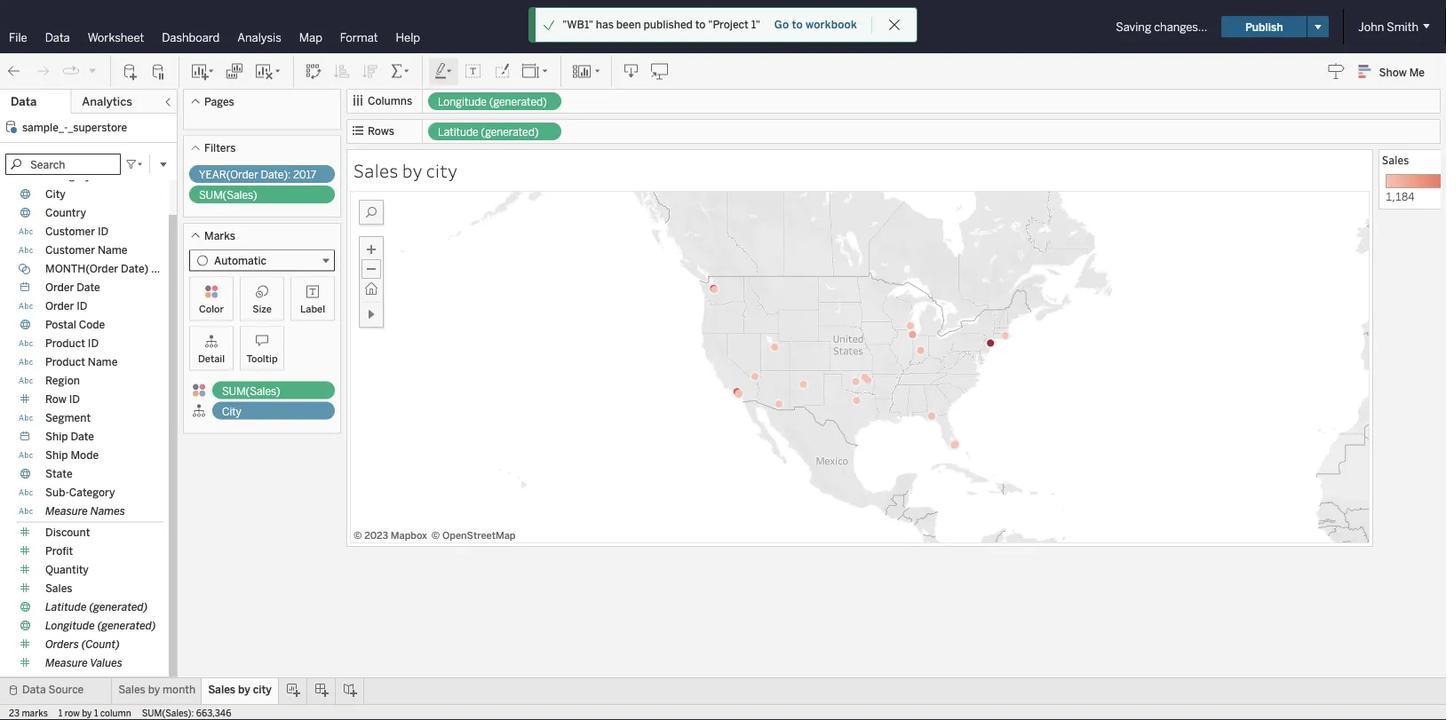 Task type: describe. For each thing, give the bounding box(es) containing it.
by right row
[[82, 708, 92, 719]]

john smith
[[1359, 20, 1419, 34]]

publish button
[[1222, 16, 1308, 37]]

marks
[[22, 708, 48, 719]]

1 vertical spatial latitude (generated)
[[45, 601, 148, 614]]

2 © from the left
[[432, 530, 440, 542]]

1 horizontal spatial sales by city
[[354, 158, 458, 183]]

1"
[[752, 18, 761, 31]]

tooltip
[[247, 353, 278, 365]]

0 vertical spatial latitude (generated)
[[438, 126, 539, 139]]

ship mode
[[45, 449, 99, 462]]

data source
[[22, 684, 84, 697]]

help
[[396, 30, 420, 44]]

product for product id
[[45, 337, 85, 350]]

ship date
[[45, 431, 94, 443]]

23
[[9, 708, 20, 719]]

published
[[644, 18, 693, 31]]

dashboard
[[162, 30, 220, 44]]

sum(sales):
[[142, 708, 194, 719]]

0 vertical spatial latitude
[[438, 126, 479, 139]]

profit
[[45, 545, 73, 558]]

has
[[596, 18, 614, 31]]

orders
[[45, 639, 79, 651]]

2023
[[365, 530, 388, 542]]

sort ascending image
[[333, 63, 351, 80]]

product for product name
[[45, 356, 85, 369]]

1 vertical spatial longitude (generated)
[[45, 620, 156, 633]]

automatic button
[[189, 250, 335, 272]]

color
[[199, 303, 224, 315]]

smith
[[1388, 20, 1419, 34]]

_superstore
[[68, 121, 127, 134]]

success image
[[543, 19, 556, 31]]

sub-
[[45, 487, 69, 499]]

date for order date
[[77, 281, 100, 294]]

openstreetmap
[[443, 530, 516, 542]]

go to workbook
[[775, 18, 857, 31]]

zoom out (shift+double-click) image
[[362, 260, 381, 279]]

format
[[340, 30, 378, 44]]

replay animation image
[[87, 65, 98, 76]]

measure values
[[45, 657, 122, 670]]

year(order date): 2017
[[199, 168, 317, 181]]

quantity
[[45, 564, 89, 577]]

orders (count)
[[45, 639, 120, 651]]

region
[[45, 375, 80, 387]]

month
[[163, 684, 196, 697]]

segment
[[45, 412, 91, 425]]

replay animation image
[[62, 62, 80, 80]]

source
[[48, 684, 84, 697]]

"wb1" has been published to "project 1" alert
[[563, 17, 761, 33]]

publish
[[1246, 20, 1284, 33]]

0 vertical spatial city
[[45, 188, 66, 201]]

automatic
[[214, 254, 267, 267]]

me
[[1410, 66, 1426, 78]]

been
[[617, 18, 641, 31]]

0 vertical spatial category
[[45, 169, 91, 182]]

show mark labels image
[[465, 63, 483, 80]]

rows
[[368, 125, 395, 138]]

size
[[253, 303, 272, 315]]

by down columns
[[402, 158, 423, 183]]

mapbox
[[391, 530, 427, 542]]

pause auto updates image
[[150, 63, 168, 80]]

names
[[90, 505, 125, 518]]

sample_-_superstore
[[22, 121, 127, 134]]

draft
[[703, 20, 728, 33]]

sales down quantity at bottom
[[45, 583, 72, 595]]

sales by month
[[118, 684, 196, 697]]

zoom home image
[[362, 279, 381, 299]]

1 vertical spatial category
[[69, 487, 115, 499]]

values
[[90, 657, 122, 670]]

john
[[1359, 20, 1385, 34]]

show me button
[[1351, 58, 1442, 85]]

ship for ship date
[[45, 431, 68, 443]]

worksheet
[[88, 30, 144, 44]]

country
[[45, 207, 86, 220]]

id for order id
[[77, 300, 88, 313]]

1 © from the left
[[354, 530, 362, 542]]

workbook
[[806, 18, 857, 31]]

customer name
[[45, 244, 128, 257]]

product id
[[45, 337, 99, 350]]

swap rows and columns image
[[305, 63, 323, 80]]

changes...
[[1155, 20, 1208, 34]]

(count)
[[81, 639, 120, 651]]

row
[[45, 393, 67, 406]]

filters
[[204, 142, 236, 155]]

customer id
[[45, 225, 109, 238]]

go
[[775, 18, 789, 31]]

sales up 1,184
[[1383, 153, 1410, 168]]

"wb1"
[[563, 18, 594, 31]]

1 horizontal spatial longitude
[[438, 96, 487, 108]]

order for order id
[[45, 300, 74, 313]]

new worksheet image
[[190, 63, 215, 80]]

measure for measure values
[[45, 657, 88, 670]]

state
[[45, 468, 73, 481]]

sample_-
[[22, 121, 68, 134]]

1 1 from the left
[[59, 708, 62, 719]]

data guide image
[[1328, 62, 1346, 80]]

analysis
[[238, 30, 281, 44]]

date)
[[121, 263, 149, 276]]

code
[[79, 319, 105, 331]]

date):
[[261, 168, 291, 181]]

saving
[[1117, 20, 1152, 34]]



Task type: vqa. For each thing, say whether or not it's contained in the screenshot.
FAVORITES related to Favorites Drag and drop items in grid view to reorder your favorites. Access your custom order using the Sort By menu.
no



Task type: locate. For each thing, give the bounding box(es) containing it.
measure
[[45, 505, 88, 518], [45, 657, 88, 670]]

redo image
[[34, 63, 52, 80]]

© right mapbox in the left bottom of the page
[[432, 530, 440, 542]]

2 product from the top
[[45, 356, 85, 369]]

order up the order id
[[45, 281, 74, 294]]

postal code
[[45, 319, 105, 331]]

postal
[[45, 319, 76, 331]]

date for ship date
[[71, 431, 94, 443]]

0 horizontal spatial longitude (generated)
[[45, 620, 156, 633]]

row id
[[45, 393, 80, 406]]

0 vertical spatial ship
[[45, 431, 68, 443]]

file
[[9, 30, 27, 44]]

1 row by 1 column
[[59, 708, 131, 719]]

1 vertical spatial name
[[88, 356, 118, 369]]

© 2023 mapbox link
[[354, 530, 427, 542]]

customer down customer id
[[45, 244, 95, 257]]

0 horizontal spatial longitude
[[45, 620, 95, 633]]

1 vertical spatial order
[[45, 300, 74, 313]]

1 vertical spatial city
[[253, 684, 272, 697]]

2 ship from the top
[[45, 449, 68, 462]]

collapse image
[[163, 97, 173, 108]]

column
[[100, 708, 131, 719]]

name for customer name
[[98, 244, 128, 257]]

0 vertical spatial longitude
[[438, 96, 487, 108]]

order date
[[45, 281, 100, 294]]

measure down sub-
[[45, 505, 88, 518]]

sales by city down rows
[[354, 158, 458, 183]]

order up postal
[[45, 300, 74, 313]]

1 vertical spatial latitude
[[45, 601, 87, 614]]

set
[[151, 263, 168, 276]]

1 horizontal spatial longitude (generated)
[[438, 96, 547, 108]]

© openstreetmap link
[[432, 530, 516, 542]]

1 left "column"
[[94, 708, 98, 719]]

undo image
[[5, 63, 23, 80]]

show me
[[1380, 66, 1426, 78]]

2 customer from the top
[[45, 244, 95, 257]]

1 vertical spatial measure
[[45, 657, 88, 670]]

latitude down the highlight icon
[[438, 126, 479, 139]]

to right go
[[792, 18, 803, 31]]

clear sheet image
[[254, 63, 283, 80]]

name up month(order date) set
[[98, 244, 128, 257]]

id for product id
[[88, 337, 99, 350]]

latitude down quantity at bottom
[[45, 601, 87, 614]]

city right "null detail" image
[[222, 405, 242, 418]]

name for product name
[[88, 356, 118, 369]]

data up replay animation image
[[45, 30, 70, 44]]

measure names
[[45, 505, 125, 518]]

1 horizontal spatial latitude
[[438, 126, 479, 139]]

show
[[1380, 66, 1408, 78]]

by
[[402, 158, 423, 183], [148, 684, 160, 697], [238, 684, 250, 697], [82, 708, 92, 719]]

duplicate image
[[226, 63, 244, 80]]

map element
[[350, 191, 1370, 543]]

0 horizontal spatial 1
[[59, 708, 62, 719]]

sub-category
[[45, 487, 115, 499]]

longitude (generated)
[[438, 96, 547, 108], [45, 620, 156, 633]]

0 horizontal spatial latitude (generated)
[[45, 601, 148, 614]]

date up mode
[[71, 431, 94, 443]]

0 vertical spatial measure
[[45, 505, 88, 518]]

open and edit this workbook in tableau desktop image
[[651, 63, 669, 80]]

pages
[[204, 95, 234, 108]]

1 to from the left
[[696, 18, 706, 31]]

customer for customer name
[[45, 244, 95, 257]]

0 horizontal spatial city
[[253, 684, 272, 697]]

1 order from the top
[[45, 281, 74, 294]]

latitude (generated) up (count)
[[45, 601, 148, 614]]

© 2023 mapbox © openstreetmap
[[354, 530, 516, 542]]

1 ship from the top
[[45, 431, 68, 443]]

mode
[[71, 449, 99, 462]]

by right month
[[238, 684, 250, 697]]

1 measure from the top
[[45, 505, 88, 518]]

null color image
[[192, 383, 206, 398]]

0 horizontal spatial latitude
[[45, 601, 87, 614]]

2 measure from the top
[[45, 657, 88, 670]]

longitude down show mark labels image
[[438, 96, 487, 108]]

city
[[426, 158, 458, 183], [253, 684, 272, 697]]

wb1
[[743, 18, 772, 35]]

1 vertical spatial sales by city
[[208, 684, 272, 697]]

sum(sales) down 'year(order'
[[199, 189, 257, 202]]

to inside 'go to workbook' link
[[792, 18, 803, 31]]

map
[[299, 30, 322, 44]]

data up the marks
[[22, 684, 46, 697]]

analytics
[[82, 95, 132, 109]]

0 horizontal spatial ©
[[354, 530, 362, 542]]

columns
[[368, 95, 413, 108]]

zoom in (double-click) image
[[362, 240, 381, 260]]

0 vertical spatial city
[[426, 158, 458, 183]]

longitude (generated) down format workbook icon
[[438, 96, 547, 108]]

©
[[354, 530, 362, 542], [432, 530, 440, 542]]

0 vertical spatial data
[[45, 30, 70, 44]]

marks. press enter to open the view data window.. use arrow keys to navigate data visualization elements. image
[[350, 191, 1370, 544]]

format workbook image
[[493, 63, 511, 80]]

latitude
[[438, 126, 479, 139], [45, 601, 87, 614]]

23 marks
[[9, 708, 48, 719]]

latitude (generated) down format workbook icon
[[438, 126, 539, 139]]

0 horizontal spatial city
[[45, 188, 66, 201]]

1 horizontal spatial 1
[[94, 708, 98, 719]]

"project
[[709, 18, 749, 31]]

sales down rows
[[354, 158, 399, 183]]

fit image
[[522, 63, 550, 80]]

row
[[65, 708, 80, 719]]

to left "project
[[696, 18, 706, 31]]

name down product id
[[88, 356, 118, 369]]

1 customer from the top
[[45, 225, 95, 238]]

(generated)
[[489, 96, 547, 108], [481, 126, 539, 139], [89, 601, 148, 614], [97, 620, 156, 633]]

ship down the segment
[[45, 431, 68, 443]]

detail
[[198, 353, 225, 365]]

sales by city
[[354, 158, 458, 183], [208, 684, 272, 697]]

go to workbook link
[[774, 17, 858, 32]]

1 vertical spatial customer
[[45, 244, 95, 257]]

order
[[45, 281, 74, 294], [45, 300, 74, 313]]

id for row id
[[69, 393, 80, 406]]

0 vertical spatial sales by city
[[354, 158, 458, 183]]

sales up 663,346
[[208, 684, 236, 697]]

category up measure names
[[69, 487, 115, 499]]

month(order
[[45, 263, 118, 276]]

longitude (generated) up (count)
[[45, 620, 156, 633]]

1 vertical spatial date
[[71, 431, 94, 443]]

0 vertical spatial customer
[[45, 225, 95, 238]]

new data source image
[[122, 63, 140, 80]]

customer down the country
[[45, 225, 95, 238]]

category up the country
[[45, 169, 91, 182]]

1 vertical spatial city
[[222, 405, 242, 418]]

1 horizontal spatial city
[[426, 158, 458, 183]]

id for customer id
[[98, 225, 109, 238]]

customer for customer id
[[45, 225, 95, 238]]

0 vertical spatial longitude (generated)
[[438, 96, 547, 108]]

measure down orders
[[45, 657, 88, 670]]

1 horizontal spatial to
[[792, 18, 803, 31]]

longitude up orders
[[45, 620, 95, 633]]

2 1 from the left
[[94, 708, 98, 719]]

to
[[696, 18, 706, 31], [792, 18, 803, 31]]

id
[[98, 225, 109, 238], [77, 300, 88, 313], [88, 337, 99, 350], [69, 393, 80, 406]]

1 horizontal spatial ©
[[432, 530, 440, 542]]

2 to from the left
[[792, 18, 803, 31]]

totals image
[[390, 63, 411, 80]]

discount
[[45, 527, 90, 539]]

to inside "wb1" has been published to "project 1" alert
[[696, 18, 706, 31]]

ship
[[45, 431, 68, 443], [45, 449, 68, 462]]

id up postal code
[[77, 300, 88, 313]]

order for order date
[[45, 281, 74, 294]]

city up the country
[[45, 188, 66, 201]]

0 vertical spatial order
[[45, 281, 74, 294]]

product down postal
[[45, 337, 85, 350]]

0 horizontal spatial to
[[696, 18, 706, 31]]

download image
[[623, 63, 641, 80]]

2 vertical spatial data
[[22, 684, 46, 697]]

ship for ship mode
[[45, 449, 68, 462]]

longitude
[[438, 96, 487, 108], [45, 620, 95, 633]]

1 vertical spatial longitude
[[45, 620, 95, 633]]

product name
[[45, 356, 118, 369]]

sum(sales): 663,346
[[142, 708, 231, 719]]

ship up state
[[45, 449, 68, 462]]

0 vertical spatial date
[[77, 281, 100, 294]]

2 order from the top
[[45, 300, 74, 313]]

product up the region
[[45, 356, 85, 369]]

data
[[45, 30, 70, 44], [11, 95, 37, 109], [22, 684, 46, 697]]

1 vertical spatial sum(sales)
[[222, 385, 280, 398]]

Search text field
[[5, 154, 121, 175]]

sum(sales)
[[199, 189, 257, 202], [222, 385, 280, 398]]

by left month
[[148, 684, 160, 697]]

sales up "column"
[[118, 684, 146, 697]]

id right row
[[69, 393, 80, 406]]

sales by city up 663,346
[[208, 684, 272, 697]]

month(order date) set
[[45, 263, 168, 276]]

id down code
[[88, 337, 99, 350]]

0 horizontal spatial sales by city
[[208, 684, 272, 697]]

highlight image
[[434, 63, 454, 80]]

1 vertical spatial ship
[[45, 449, 68, 462]]

null detail image
[[192, 404, 206, 418]]

latitude (generated)
[[438, 126, 539, 139], [45, 601, 148, 614]]

sort descending image
[[362, 63, 379, 80]]

1 vertical spatial data
[[11, 95, 37, 109]]

date down month(order
[[77, 281, 100, 294]]

0 vertical spatial product
[[45, 337, 85, 350]]

1 left row
[[59, 708, 62, 719]]

year(order
[[199, 168, 259, 181]]

date
[[77, 281, 100, 294], [71, 431, 94, 443]]

show/hide cards image
[[572, 63, 601, 80]]

order id
[[45, 300, 88, 313]]

1 horizontal spatial latitude (generated)
[[438, 126, 539, 139]]

measure for measure names
[[45, 505, 88, 518]]

1 horizontal spatial city
[[222, 405, 242, 418]]

0 vertical spatial name
[[98, 244, 128, 257]]

data down undo image
[[11, 95, 37, 109]]

sales
[[1383, 153, 1410, 168], [354, 158, 399, 183], [45, 583, 72, 595], [118, 684, 146, 697], [208, 684, 236, 697]]

1 vertical spatial product
[[45, 356, 85, 369]]

id up customer name
[[98, 225, 109, 238]]

customer
[[45, 225, 95, 238], [45, 244, 95, 257]]

2017
[[293, 168, 317, 181]]

© left 2023 at the bottom of page
[[354, 530, 362, 542]]

1,184
[[1386, 189, 1415, 204]]

sum(sales) down tooltip
[[222, 385, 280, 398]]

marks
[[204, 229, 235, 242]]

1 product from the top
[[45, 337, 85, 350]]

0 vertical spatial sum(sales)
[[199, 189, 257, 202]]

"wb1" has been published to "project 1"
[[563, 18, 761, 31]]

saving changes...
[[1117, 20, 1208, 34]]

label
[[300, 303, 325, 315]]



